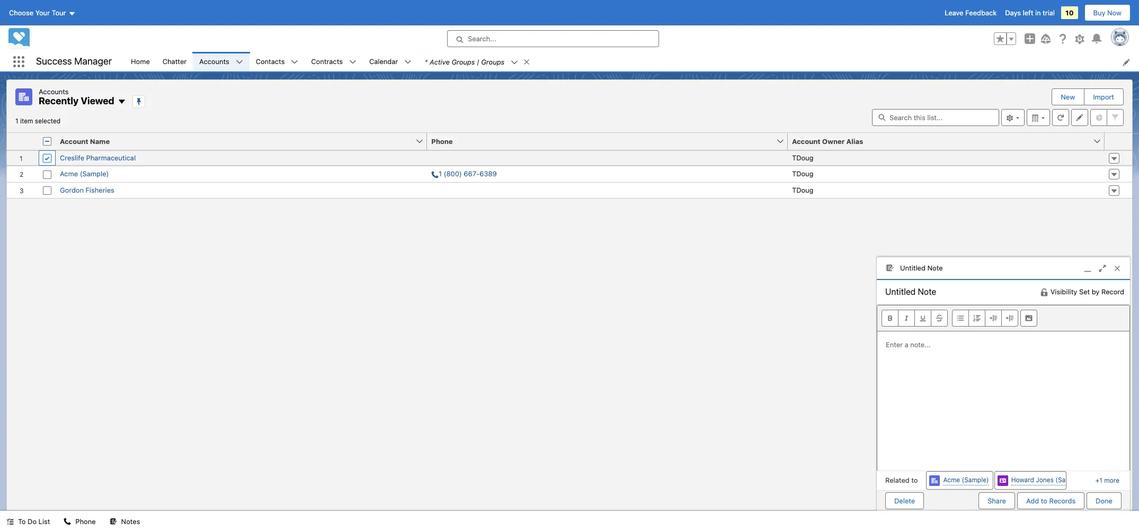 Task type: locate. For each thing, give the bounding box(es) containing it.
action image
[[1105, 133, 1132, 150]]

None text field
[[877, 280, 987, 303]]

acme (sample) link right account icon
[[944, 476, 989, 486]]

text default image inside "contracts" 'list item'
[[349, 58, 357, 66]]

choose your tour button
[[8, 4, 76, 21]]

by
[[1092, 288, 1100, 296]]

tdoug for acme (sample)
[[792, 170, 814, 178]]

buy now button
[[1085, 4, 1131, 21]]

toolbar
[[878, 306, 1130, 332]]

2 vertical spatial 1
[[1100, 477, 1103, 485]]

2 horizontal spatial (sample)
[[1056, 476, 1083, 484]]

1 account from the left
[[60, 137, 88, 145]]

acme (sample) link up gordon fisheries
[[60, 169, 109, 179]]

howard jones (sample) link
[[1011, 476, 1083, 486]]

list
[[125, 52, 1139, 72]]

1 horizontal spatial account
[[792, 137, 821, 145]]

import
[[1093, 93, 1114, 101]]

1 inside recently viewed grid
[[439, 170, 442, 178]]

add
[[1027, 497, 1039, 505]]

(800)
[[444, 170, 462, 178]]

text default image right the contacts
[[291, 58, 299, 66]]

calendar
[[369, 57, 398, 66]]

acme (sample) up gordon fisheries
[[60, 170, 109, 178]]

1 tdoug from the top
[[792, 153, 814, 162]]

0 horizontal spatial acme (sample)
[[60, 170, 109, 178]]

acme inside untitled note dialog
[[944, 476, 960, 484]]

text default image down search... button
[[523, 58, 531, 66]]

account for account owner alias
[[792, 137, 821, 145]]

to
[[912, 476, 918, 485], [1041, 497, 1048, 505]]

related to
[[886, 476, 918, 485]]

text default image left notes
[[110, 518, 117, 526]]

account
[[60, 137, 88, 145], [792, 137, 821, 145]]

acme up "gordon"
[[60, 170, 78, 178]]

2 horizontal spatial 1
[[1100, 477, 1103, 485]]

recently viewed grid
[[7, 133, 1132, 199]]

share
[[988, 497, 1006, 505]]

acme
[[60, 170, 78, 178], [944, 476, 960, 484]]

text default image right contracts
[[349, 58, 357, 66]]

phone up (800)
[[431, 137, 453, 145]]

10
[[1066, 8, 1074, 17]]

1 horizontal spatial (sample)
[[962, 476, 989, 484]]

account owner alias element
[[788, 133, 1111, 150]]

choose
[[9, 8, 33, 17]]

1 vertical spatial acme
[[944, 476, 960, 484]]

list containing home
[[125, 52, 1139, 72]]

cell for creslife pharmaceutical
[[427, 150, 788, 166]]

untitled
[[900, 264, 926, 272]]

acme right account icon
[[944, 476, 960, 484]]

delete button
[[886, 493, 924, 510]]

in
[[1035, 8, 1041, 17]]

to right "related"
[[912, 476, 918, 485]]

account name button
[[56, 133, 415, 150]]

acme inside recently viewed grid
[[60, 170, 78, 178]]

1 horizontal spatial phone
[[431, 137, 453, 145]]

1 horizontal spatial acme
[[944, 476, 960, 484]]

trial
[[1043, 8, 1055, 17]]

2 vertical spatial tdoug
[[792, 186, 814, 194]]

2 account from the left
[[792, 137, 821, 145]]

1 vertical spatial tdoug
[[792, 170, 814, 178]]

0 horizontal spatial phone button
[[57, 511, 102, 533]]

1 for 1 (800) 667-6389
[[439, 170, 442, 178]]

visibility
[[1051, 288, 1078, 296]]

recently viewed status
[[15, 117, 61, 125]]

acme for rightmost acme (sample) link
[[944, 476, 960, 484]]

text default image inside phone button
[[64, 518, 71, 526]]

acme for topmost acme (sample) link
[[60, 170, 78, 178]]

alias
[[847, 137, 863, 145]]

howard jones (sample)
[[1011, 476, 1083, 484]]

days left in trial
[[1005, 8, 1055, 17]]

item number element
[[7, 133, 39, 150]]

1 vertical spatial 1
[[439, 170, 442, 178]]

1 vertical spatial acme (sample) link
[[944, 476, 989, 486]]

untitled note dialog
[[877, 257, 1131, 511]]

0 horizontal spatial to
[[912, 476, 918, 485]]

1 vertical spatial to
[[1041, 497, 1048, 505]]

account left owner
[[792, 137, 821, 145]]

text default image left contacts link
[[236, 58, 243, 66]]

acme (sample) inside recently viewed grid
[[60, 170, 109, 178]]

tdoug for creslife pharmaceutical
[[792, 153, 814, 162]]

0 horizontal spatial groups
[[452, 57, 475, 66]]

0 horizontal spatial accounts
[[39, 87, 69, 96]]

new
[[1061, 93, 1075, 101]]

jones
[[1036, 476, 1054, 484]]

phone button
[[427, 133, 776, 150], [57, 511, 102, 533]]

1 left the more
[[1100, 477, 1103, 485]]

accounts
[[199, 57, 229, 66], [39, 87, 69, 96]]

text default image right the viewed
[[118, 98, 126, 106]]

group
[[994, 32, 1016, 45]]

cell for gordon fisheries
[[427, 182, 788, 198]]

delete
[[895, 497, 915, 505]]

acme (sample) link
[[60, 169, 109, 179], [944, 476, 989, 486]]

(sample) up records
[[1056, 476, 1083, 484]]

1 groups from the left
[[452, 57, 475, 66]]

accounts up selected
[[39, 87, 69, 96]]

now
[[1108, 8, 1122, 17]]

accounts right chatter
[[199, 57, 229, 66]]

1
[[15, 117, 18, 125], [439, 170, 442, 178], [1100, 477, 1103, 485]]

acme (sample) inside untitled note dialog
[[944, 476, 989, 484]]

calendar list item
[[363, 52, 418, 72]]

new button
[[1053, 89, 1084, 105]]

set
[[1079, 288, 1090, 296]]

0 vertical spatial to
[[912, 476, 918, 485]]

untitled note
[[900, 264, 943, 272]]

contracts
[[311, 57, 343, 66]]

2 tdoug from the top
[[792, 170, 814, 178]]

list
[[38, 518, 50, 526]]

1 vertical spatial phone
[[75, 518, 96, 526]]

text default image left to
[[6, 518, 14, 526]]

add to records button
[[1018, 493, 1085, 510]]

to
[[18, 518, 26, 526]]

Compose text text field
[[878, 332, 1130, 467]]

acme (sample) right account icon
[[944, 476, 989, 484]]

0 vertical spatial tdoug
[[792, 153, 814, 162]]

cell
[[39, 133, 56, 150], [427, 150, 788, 166], [427, 182, 788, 198]]

your
[[35, 8, 50, 17]]

2 groups from the left
[[481, 57, 505, 66]]

none search field inside recently viewed|accounts|list view element
[[872, 109, 999, 126]]

acme (sample)
[[60, 170, 109, 178], [944, 476, 989, 484]]

creslife pharmaceutical
[[60, 153, 136, 162]]

recently viewed
[[39, 95, 114, 107]]

(sample)
[[80, 170, 109, 178], [962, 476, 989, 484], [1056, 476, 1083, 484]]

visibility set by record
[[1051, 288, 1125, 296]]

0 vertical spatial phone
[[431, 137, 453, 145]]

1 horizontal spatial phone button
[[427, 133, 776, 150]]

groups right |
[[481, 57, 505, 66]]

account inside account owner alias button
[[792, 137, 821, 145]]

(sample) left the "contact" "icon"
[[962, 476, 989, 484]]

1 vertical spatial acme (sample)
[[944, 476, 989, 484]]

format body element
[[952, 310, 1019, 327]]

text default image inside to do list button
[[6, 518, 14, 526]]

1 vertical spatial accounts
[[39, 87, 69, 96]]

0 vertical spatial acme (sample) link
[[60, 169, 109, 179]]

0 horizontal spatial acme (sample) link
[[60, 169, 109, 179]]

1 horizontal spatial acme (sample)
[[944, 476, 989, 484]]

0 horizontal spatial acme
[[60, 170, 78, 178]]

phone left "notes" button
[[75, 518, 96, 526]]

to inside button
[[1041, 497, 1048, 505]]

leave feedback link
[[945, 8, 997, 17]]

0 horizontal spatial (sample)
[[80, 170, 109, 178]]

1 horizontal spatial groups
[[481, 57, 505, 66]]

buy
[[1094, 8, 1106, 17]]

acme (sample) for rightmost acme (sample) link
[[944, 476, 989, 484]]

accounts list item
[[193, 52, 249, 72]]

groups
[[452, 57, 475, 66], [481, 57, 505, 66]]

to for related
[[912, 476, 918, 485]]

text default image
[[523, 58, 531, 66], [291, 58, 299, 66], [404, 58, 412, 66], [511, 59, 518, 66], [1040, 288, 1049, 297], [110, 518, 117, 526]]

0 vertical spatial 1
[[15, 117, 18, 125]]

0 vertical spatial accounts
[[199, 57, 229, 66]]

0 horizontal spatial account
[[60, 137, 88, 145]]

to for add
[[1041, 497, 1048, 505]]

account inside account name button
[[60, 137, 88, 145]]

tdoug
[[792, 153, 814, 162], [792, 170, 814, 178], [792, 186, 814, 194]]

(sample) down creslife pharmaceutical link
[[80, 170, 109, 178]]

1 horizontal spatial accounts
[[199, 57, 229, 66]]

groups left |
[[452, 57, 475, 66]]

1 left item
[[15, 117, 18, 125]]

item number image
[[7, 133, 39, 150]]

1 horizontal spatial to
[[1041, 497, 1048, 505]]

add to records
[[1027, 497, 1076, 505]]

0 vertical spatial phone button
[[427, 133, 776, 150]]

buy now
[[1094, 8, 1122, 17]]

accounts inside recently viewed|accounts|list view element
[[39, 87, 69, 96]]

choose your tour
[[9, 8, 66, 17]]

account image
[[930, 476, 940, 486]]

(sample) inside recently viewed grid
[[80, 170, 109, 178]]

None search field
[[872, 109, 999, 126]]

3 tdoug from the top
[[792, 186, 814, 194]]

text default image right list on the bottom of the page
[[64, 518, 71, 526]]

1 horizontal spatial 1
[[439, 170, 442, 178]]

(sample) for rightmost acme (sample) link
[[962, 476, 989, 484]]

text default image
[[236, 58, 243, 66], [349, 58, 357, 66], [118, 98, 126, 106], [6, 518, 14, 526], [64, 518, 71, 526]]

1 item selected
[[15, 117, 61, 125]]

fisheries
[[86, 186, 114, 194]]

accounts inside accounts link
[[199, 57, 229, 66]]

0 vertical spatial acme (sample)
[[60, 170, 109, 178]]

0 horizontal spatial 1
[[15, 117, 18, 125]]

to right add
[[1041, 497, 1048, 505]]

text default image left the *
[[404, 58, 412, 66]]

contracts list item
[[305, 52, 363, 72]]

account up creslife
[[60, 137, 88, 145]]

list item
[[418, 52, 535, 72]]

1 left (800)
[[439, 170, 442, 178]]

0 vertical spatial acme
[[60, 170, 78, 178]]



Task type: vqa. For each thing, say whether or not it's contained in the screenshot.
Account Owner Alias element
yes



Task type: describe. For each thing, give the bounding box(es) containing it.
action element
[[1105, 133, 1132, 150]]

success
[[36, 56, 72, 67]]

more
[[1105, 477, 1120, 485]]

+ 1 more
[[1096, 477, 1120, 485]]

note
[[928, 264, 943, 272]]

leave feedback
[[945, 8, 997, 17]]

to do list button
[[0, 511, 56, 533]]

1 horizontal spatial acme (sample) link
[[944, 476, 989, 486]]

recently viewed|accounts|list view element
[[6, 79, 1133, 511]]

feedback
[[966, 8, 997, 17]]

0 horizontal spatial phone
[[75, 518, 96, 526]]

6389
[[480, 170, 497, 178]]

days
[[1005, 8, 1021, 17]]

recently
[[39, 95, 79, 107]]

1 inside untitled note dialog
[[1100, 477, 1103, 485]]

success manager
[[36, 56, 112, 67]]

creslife pharmaceutical link
[[60, 153, 136, 163]]

home
[[131, 57, 150, 66]]

1 (800) 667-6389
[[439, 170, 497, 178]]

text default image inside "notes" button
[[110, 518, 117, 526]]

chatter link
[[156, 52, 193, 72]]

account for account name
[[60, 137, 88, 145]]

howard
[[1011, 476, 1034, 484]]

active
[[430, 57, 450, 66]]

+
[[1096, 477, 1100, 485]]

name
[[90, 137, 110, 145]]

leave
[[945, 8, 964, 17]]

text default image left visibility
[[1040, 288, 1049, 297]]

chatter
[[163, 57, 187, 66]]

account owner alias
[[792, 137, 863, 145]]

delete status
[[886, 493, 979, 510]]

phone element
[[427, 133, 794, 150]]

left
[[1023, 8, 1034, 17]]

tdoug for gordon fisheries
[[792, 186, 814, 194]]

* active groups | groups
[[425, 57, 505, 66]]

1 vertical spatial phone button
[[57, 511, 102, 533]]

pharmaceutical
[[86, 153, 136, 162]]

1 for 1 item selected
[[15, 117, 18, 125]]

contact image
[[998, 476, 1008, 486]]

account name
[[60, 137, 110, 145]]

do
[[28, 518, 37, 526]]

item
[[20, 117, 33, 125]]

account name element
[[56, 133, 433, 150]]

home link
[[125, 52, 156, 72]]

notes button
[[103, 511, 146, 533]]

list item containing *
[[418, 52, 535, 72]]

phone inside "element"
[[431, 137, 453, 145]]

acme (sample) for topmost acme (sample) link
[[60, 170, 109, 178]]

format text element
[[882, 310, 948, 327]]

contacts list item
[[249, 52, 305, 72]]

phone button inside "element"
[[427, 133, 776, 150]]

owner
[[822, 137, 845, 145]]

gordon fisheries link
[[60, 185, 114, 196]]

related
[[886, 476, 910, 485]]

manager
[[74, 56, 112, 67]]

contacts link
[[249, 52, 291, 72]]

done
[[1096, 497, 1113, 505]]

667-
[[464, 170, 480, 178]]

creslife
[[60, 153, 84, 162]]

text default image inside recently viewed|accounts|list view element
[[118, 98, 126, 106]]

text default image inside accounts 'list item'
[[236, 58, 243, 66]]

text default image right |
[[511, 59, 518, 66]]

gordon
[[60, 186, 84, 194]]

to do list
[[18, 518, 50, 526]]

search...
[[468, 34, 496, 43]]

tour
[[52, 8, 66, 17]]

calendar link
[[363, 52, 404, 72]]

share button
[[979, 493, 1015, 510]]

toolbar inside untitled note dialog
[[878, 306, 1130, 332]]

records
[[1050, 497, 1076, 505]]

contracts link
[[305, 52, 349, 72]]

text default image inside calendar list item
[[404, 58, 412, 66]]

1 (800) 667-6389 link
[[431, 169, 497, 179]]

viewed
[[81, 95, 114, 107]]

*
[[425, 57, 428, 66]]

|
[[477, 57, 479, 66]]

text default image inside contacts list item
[[291, 58, 299, 66]]

record
[[1102, 288, 1125, 296]]

selected
[[35, 117, 61, 125]]

(sample) for topmost acme (sample) link
[[80, 170, 109, 178]]

account owner alias button
[[788, 133, 1093, 150]]

import button
[[1085, 89, 1123, 105]]

gordon fisheries
[[60, 186, 114, 194]]

notes
[[121, 518, 140, 526]]

Search Recently Viewed list view. search field
[[872, 109, 999, 126]]

search... button
[[447, 30, 659, 47]]

done button
[[1087, 493, 1122, 510]]

contacts
[[256, 57, 285, 66]]

accounts link
[[193, 52, 236, 72]]



